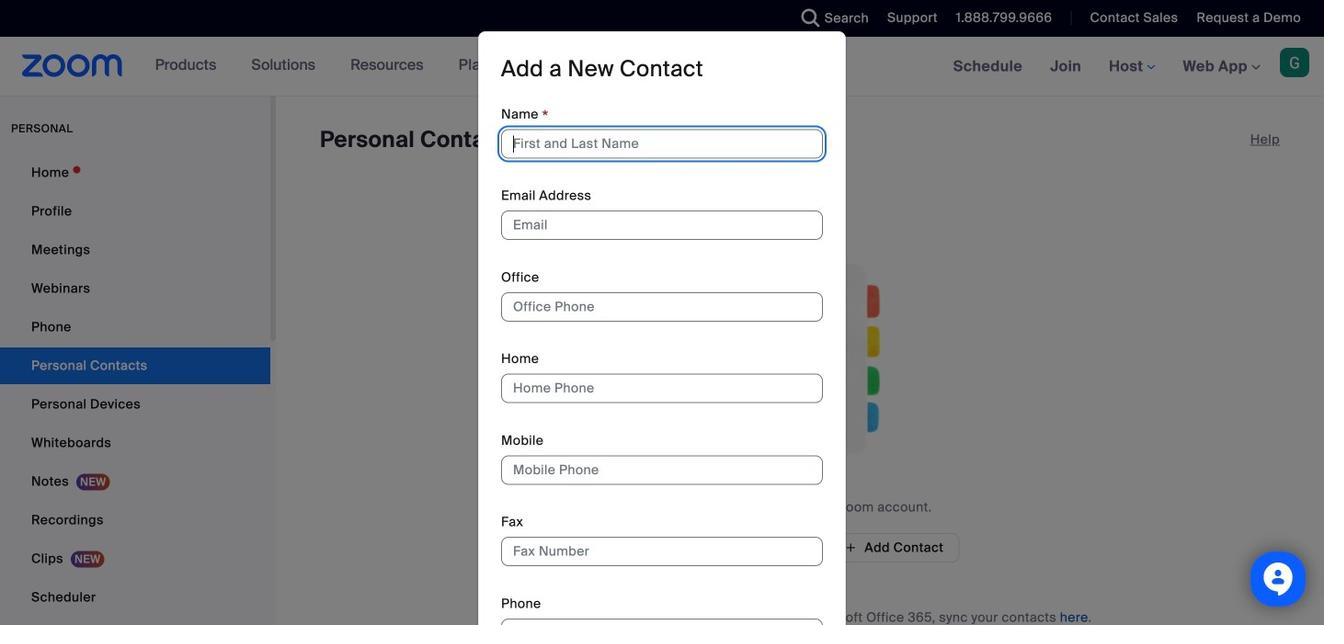 Task type: describe. For each thing, give the bounding box(es) containing it.
0 horizontal spatial add image
[[656, 539, 669, 558]]

Fax Number text field
[[501, 538, 824, 567]]

Email text field
[[501, 211, 824, 240]]

personal menu menu
[[0, 155, 271, 626]]

Office Phone text field
[[501, 293, 824, 322]]

meetings navigation
[[940, 37, 1325, 97]]

First and Last Name text field
[[501, 129, 824, 159]]



Task type: vqa. For each thing, say whether or not it's contained in the screenshot.
rightmost add icon
yes



Task type: locate. For each thing, give the bounding box(es) containing it.
1 horizontal spatial add image
[[845, 540, 858, 557]]

add image
[[656, 539, 669, 558], [845, 540, 858, 557]]

Mobile Phone text field
[[501, 456, 824, 485]]

banner
[[0, 37, 1325, 97]]

Home Phone text field
[[501, 374, 824, 404]]

product information navigation
[[141, 37, 580, 96]]

dialog
[[478, 31, 847, 626]]



